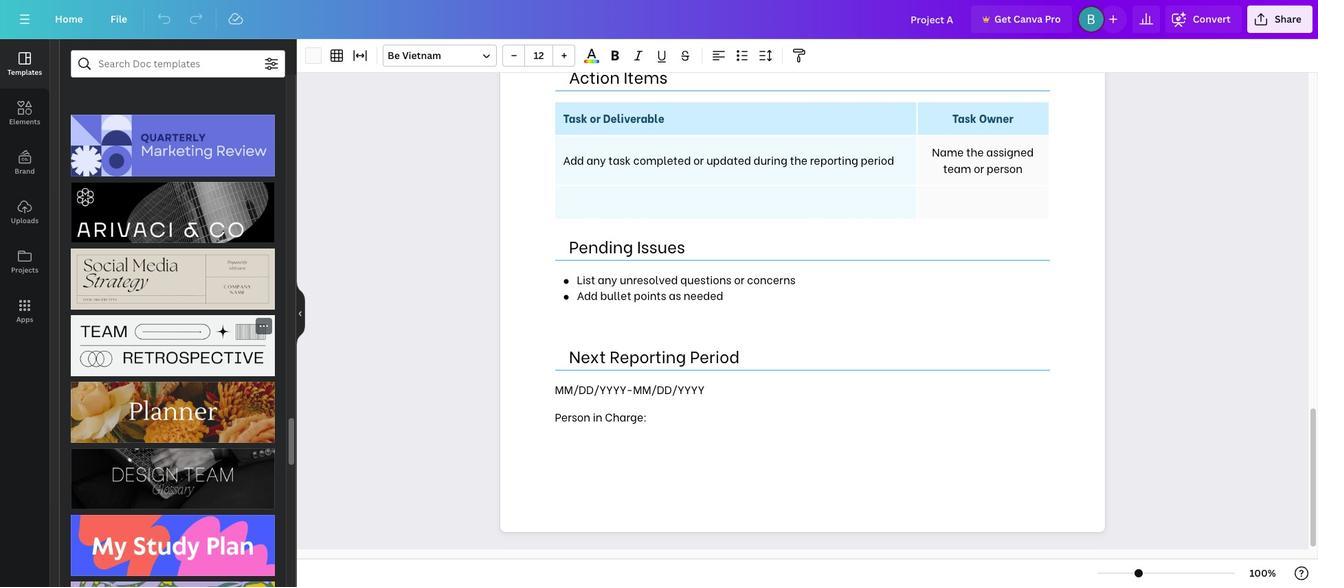 Task type: describe. For each thing, give the bounding box(es) containing it.
convert
[[1193, 12, 1231, 25]]

projects
[[11, 265, 39, 275]]

uploads button
[[0, 188, 49, 237]]

study plan school docs banner in blue pink orange playful abstract style image
[[71, 516, 275, 577]]

templates
[[7, 67, 42, 77]]

in
[[593, 409, 603, 425]]

file
[[111, 12, 127, 25]]

elements button
[[0, 89, 49, 138]]

– – number field
[[529, 49, 549, 62]]

Search Doc templates search field
[[98, 51, 258, 77]]

share button
[[1248, 5, 1313, 33]]

#fafafa image
[[305, 47, 322, 64]]

needed
[[684, 287, 723, 303]]

uploads
[[11, 216, 39, 225]]

projects button
[[0, 237, 49, 287]]

list
[[577, 272, 595, 288]]

design team glossary docs banner in black and white editorial style group
[[71, 441, 275, 510]]

100%
[[1250, 567, 1277, 580]]

add
[[577, 287, 598, 303]]

letterhead professional docs banner in black white sleek monochrome style image
[[71, 182, 275, 243]]

quarterly marketing review docs banner in purple pastel purple geometric style image
[[71, 115, 275, 176]]

social media strategy professional docs banner in khaki black warm classic style group
[[71, 240, 275, 310]]

be
[[388, 49, 400, 62]]

share
[[1275, 12, 1302, 25]]

team retro professional docs banner in grey black sleek monochrome style image
[[71, 315, 275, 377]]

mm/dd/yyyy-mm/dd/yyyy
[[555, 382, 705, 397]]

apps
[[16, 315, 33, 324]]

get canva pro button
[[971, 5, 1072, 33]]

any
[[598, 272, 617, 288]]

planner docs banner in dark orange apricot classic professional style group
[[71, 374, 275, 443]]

main menu bar
[[0, 0, 1319, 39]]

get
[[995, 12, 1012, 25]]

points
[[634, 287, 667, 303]]

convert button
[[1166, 5, 1242, 33]]

study plan school docs banner in blue pink orange playful abstract style group
[[71, 507, 275, 577]]

daily planner docs banner in pastel purple pastel yellow teal fun patterns illustrations style group
[[71, 574, 275, 588]]

daily planner docs banner in pastel purple pastel yellow teal fun patterns illustrations style image
[[71, 582, 275, 588]]

quarterly marketing review docs banner in purple pastel purple geometric style group
[[71, 107, 275, 176]]

side panel tab list
[[0, 39, 49, 336]]

pro
[[1045, 12, 1061, 25]]

charge:
[[605, 409, 647, 425]]



Task type: locate. For each thing, give the bounding box(es) containing it.
canva
[[1014, 12, 1043, 25]]

bullet
[[600, 287, 632, 303]]

brand button
[[0, 138, 49, 188]]

Design title text field
[[900, 5, 966, 33]]

mm/dd/yyyy-
[[555, 382, 633, 397]]

apps button
[[0, 287, 49, 336]]

design team glossary docs banner in black and white editorial style image
[[71, 449, 275, 510]]

list any unresolved questions or concerns add bullet points as needed
[[577, 272, 796, 303]]

brand
[[15, 166, 35, 176]]

file button
[[100, 5, 138, 33]]

color range image
[[584, 60, 599, 63]]

be vietnam
[[388, 49, 441, 62]]

person
[[555, 409, 591, 425]]

social media strategy professional docs banner in khaki black warm classic style image
[[71, 249, 275, 310]]

group
[[503, 45, 575, 67]]

be vietnam button
[[383, 45, 497, 67]]

none text field containing list any unresolved questions or concerns
[[500, 0, 1105, 533]]

or
[[734, 272, 745, 288]]

team retro professional docs banner in grey black sleek monochrome style group
[[71, 315, 275, 377]]

person in charge:
[[555, 409, 649, 425]]

get canva pro
[[995, 12, 1061, 25]]

templates button
[[0, 39, 49, 89]]

100% button
[[1241, 563, 1286, 585]]

concerns
[[747, 272, 796, 288]]

None text field
[[500, 0, 1105, 533]]

planner docs banner in dark orange apricot classic professional style image
[[71, 382, 275, 443]]

hide image
[[296, 280, 305, 346]]

home link
[[44, 5, 94, 33]]

home
[[55, 12, 83, 25]]

questions
[[681, 272, 732, 288]]

unresolved
[[620, 272, 678, 288]]

mm/dd/yyyy
[[633, 382, 705, 397]]

letterhead professional docs banner in black white sleek monochrome style group
[[71, 174, 275, 243]]

vietnam
[[402, 49, 441, 62]]

elements
[[9, 117, 40, 126]]

as
[[669, 287, 681, 303]]



Task type: vqa. For each thing, say whether or not it's contained in the screenshot.
needed
yes



